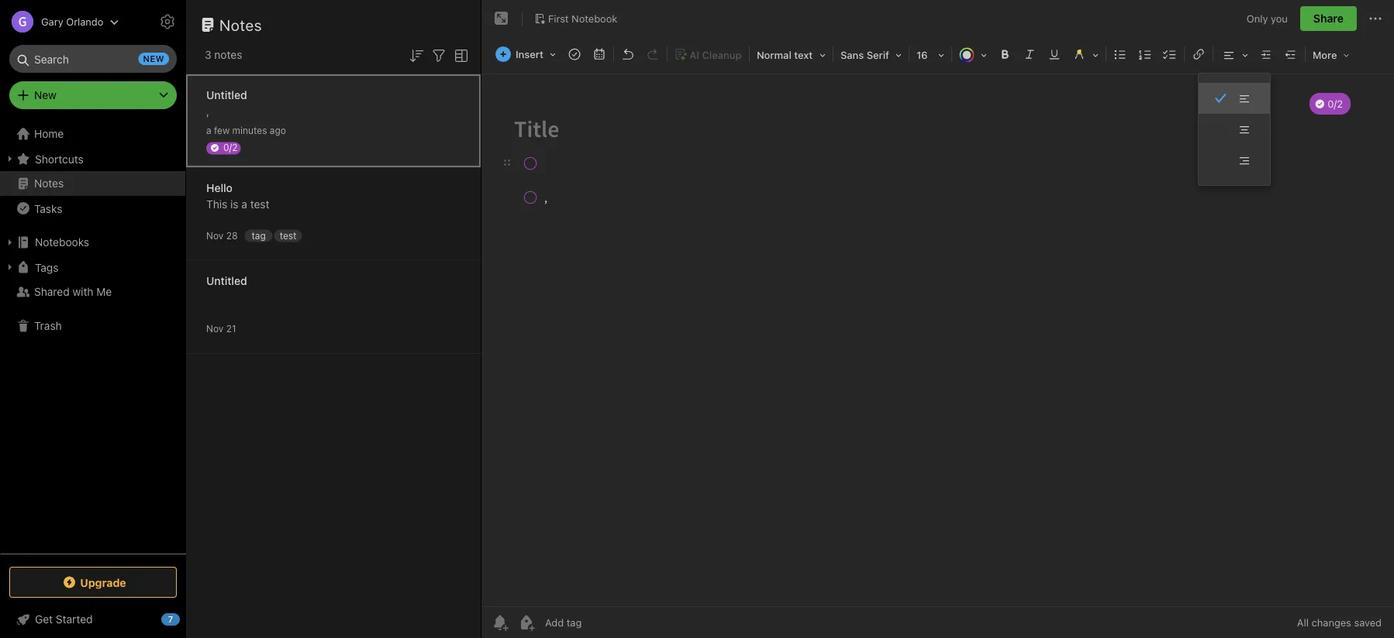 Task type: vqa. For each thing, say whether or not it's contained in the screenshot.
TREE containing Home
yes



Task type: describe. For each thing, give the bounding box(es) containing it.
Add filters field
[[430, 45, 448, 65]]

View options field
[[448, 45, 471, 65]]

0 vertical spatial a
[[206, 125, 211, 136]]

get started
[[35, 614, 93, 627]]

tag
[[252, 230, 266, 241]]

0 vertical spatial test
[[250, 198, 269, 211]]

Search text field
[[20, 45, 166, 73]]

7
[[168, 615, 173, 625]]

notebook
[[572, 12, 618, 24]]

tags
[[35, 261, 58, 274]]

expand note image
[[492, 9, 511, 28]]

underline image
[[1044, 43, 1065, 65]]

gary orlando
[[41, 16, 103, 28]]

home link
[[0, 122, 186, 147]]

tasks button
[[0, 196, 185, 221]]

More actions field
[[1366, 6, 1385, 31]]

0 vertical spatial notes
[[219, 16, 262, 34]]

Note Editor text field
[[482, 74, 1394, 607]]

ago
[[270, 125, 286, 136]]

notebooks link
[[0, 230, 185, 255]]

few
[[214, 125, 230, 136]]

insert link image
[[1188, 43, 1210, 65]]

Account field
[[0, 6, 119, 37]]

hello
[[206, 182, 233, 195]]

3
[[205, 48, 211, 61]]

trash
[[34, 320, 62, 333]]

Insert field
[[492, 43, 561, 65]]

trash link
[[0, 314, 185, 339]]

gary
[[41, 16, 63, 28]]

checklist image
[[1159, 43, 1181, 65]]

share
[[1314, 12, 1344, 25]]

this is a test
[[206, 198, 269, 211]]

0 horizontal spatial notes
[[34, 177, 64, 190]]

Alignment field
[[1215, 43, 1254, 66]]

nov for nov 28
[[206, 231, 224, 242]]

italic image
[[1019, 43, 1041, 65]]

insert
[[516, 48, 544, 60]]

sans
[[841, 49, 864, 61]]

nov 28
[[206, 231, 238, 242]]

notes link
[[0, 171, 185, 196]]

orlando
[[66, 16, 103, 28]]

Help and Learning task checklist field
[[0, 608, 186, 633]]

note window element
[[482, 0, 1394, 639]]

notes
[[214, 48, 242, 61]]

more actions image
[[1366, 9, 1385, 28]]

with
[[72, 286, 93, 299]]

Font family field
[[835, 43, 907, 66]]

normal
[[757, 49, 792, 61]]

16
[[917, 49, 928, 61]]

Font size field
[[911, 43, 950, 66]]

shared
[[34, 286, 70, 299]]

new search field
[[20, 45, 169, 73]]

task image
[[564, 43, 585, 65]]

1 vertical spatial a
[[241, 198, 247, 211]]

add tag image
[[517, 614, 536, 633]]

is
[[230, 198, 239, 211]]

serif
[[867, 49, 889, 61]]

more
[[1313, 49, 1337, 61]]

bold image
[[994, 43, 1016, 65]]

tasks
[[34, 202, 62, 215]]

share button
[[1300, 6, 1357, 31]]

started
[[56, 614, 93, 627]]

nov for nov 21
[[206, 324, 224, 335]]

dropdown list menu
[[1199, 83, 1270, 176]]



Task type: locate. For each thing, give the bounding box(es) containing it.
all
[[1297, 618, 1309, 629]]

1 vertical spatial test
[[280, 230, 297, 241]]

add a reminder image
[[491, 614, 509, 633]]

tree
[[0, 122, 186, 554]]

new
[[34, 89, 56, 102]]

a left few
[[206, 125, 211, 136]]

a
[[206, 125, 211, 136], [241, 198, 247, 211]]

minutes
[[232, 125, 267, 136]]

untitled for untitled
[[206, 275, 247, 288]]

,
[[206, 105, 209, 118]]

untitled for untitled ,
[[206, 89, 247, 102]]

this
[[206, 198, 227, 211]]

test right the tag
[[280, 230, 297, 241]]

only you
[[1247, 13, 1288, 24]]

shortcuts
[[35, 153, 84, 165]]

More field
[[1307, 43, 1355, 66]]

1 untitled from the top
[[206, 89, 247, 102]]

upgrade
[[80, 577, 126, 590]]

expand notebooks image
[[4, 237, 16, 249]]

untitled ,
[[206, 89, 247, 118]]

saved
[[1354, 618, 1382, 629]]

only
[[1247, 13, 1268, 24]]

nov left 21
[[206, 324, 224, 335]]

text
[[794, 49, 813, 61]]

bulleted list image
[[1110, 43, 1131, 65]]

click to collapse image
[[180, 610, 192, 629]]

get
[[35, 614, 53, 627]]

nov 21
[[206, 324, 236, 335]]

numbered list image
[[1134, 43, 1156, 65]]

1 horizontal spatial notes
[[219, 16, 262, 34]]

calendar event image
[[589, 43, 610, 65]]

expand tags image
[[4, 261, 16, 274]]

home
[[34, 128, 64, 140]]

0/2
[[223, 142, 238, 153]]

0 vertical spatial nov
[[206, 231, 224, 242]]

Heading level field
[[751, 43, 831, 66]]

1 vertical spatial untitled
[[206, 275, 247, 288]]

tags button
[[0, 255, 185, 280]]

2 untitled from the top
[[206, 275, 247, 288]]

1 vertical spatial nov
[[206, 324, 224, 335]]

3 notes
[[205, 48, 242, 61]]

outdent image
[[1280, 43, 1302, 65]]

Sort options field
[[407, 45, 426, 65]]

21
[[226, 324, 236, 335]]

1 vertical spatial notes
[[34, 177, 64, 190]]

changes
[[1312, 618, 1352, 629]]

menu item
[[1199, 83, 1270, 114]]

untitled
[[206, 89, 247, 102], [206, 275, 247, 288]]

shared with me link
[[0, 280, 185, 305]]

you
[[1271, 13, 1288, 24]]

a right is
[[241, 198, 247, 211]]

nov
[[206, 231, 224, 242], [206, 324, 224, 335]]

test right is
[[250, 198, 269, 211]]

tree containing home
[[0, 122, 186, 554]]

undo image
[[617, 43, 639, 65]]

indent image
[[1255, 43, 1277, 65]]

settings image
[[158, 12, 177, 31]]

sans serif
[[841, 49, 889, 61]]

notes up notes
[[219, 16, 262, 34]]

1 nov from the top
[[206, 231, 224, 242]]

notes
[[219, 16, 262, 34], [34, 177, 64, 190]]

28
[[226, 231, 238, 242]]

0 vertical spatial untitled
[[206, 89, 247, 102]]

Add tag field
[[544, 617, 660, 630]]

first notebook
[[548, 12, 618, 24]]

normal text
[[757, 49, 813, 61]]

0 horizontal spatial test
[[250, 198, 269, 211]]

shared with me
[[34, 286, 112, 299]]

nov left "28" at the left
[[206, 231, 224, 242]]

shortcuts button
[[0, 147, 185, 171]]

upgrade button
[[9, 568, 177, 599]]

first
[[548, 12, 569, 24]]

test
[[250, 198, 269, 211], [280, 230, 297, 241]]

untitled down nov 28
[[206, 275, 247, 288]]

0 horizontal spatial a
[[206, 125, 211, 136]]

add filters image
[[430, 46, 448, 65]]

a few minutes ago
[[206, 125, 286, 136]]

1 horizontal spatial a
[[241, 198, 247, 211]]

Highlight field
[[1067, 43, 1104, 66]]

Font color field
[[954, 43, 993, 66]]

first notebook button
[[529, 8, 623, 29]]

all changes saved
[[1297, 618, 1382, 629]]

untitled up ,
[[206, 89, 247, 102]]

new button
[[9, 81, 177, 109]]

notes up tasks on the left of page
[[34, 177, 64, 190]]

new
[[143, 54, 164, 64]]

me
[[96, 286, 112, 299]]

2 nov from the top
[[206, 324, 224, 335]]

notebooks
[[35, 236, 89, 249]]

1 horizontal spatial test
[[280, 230, 297, 241]]



